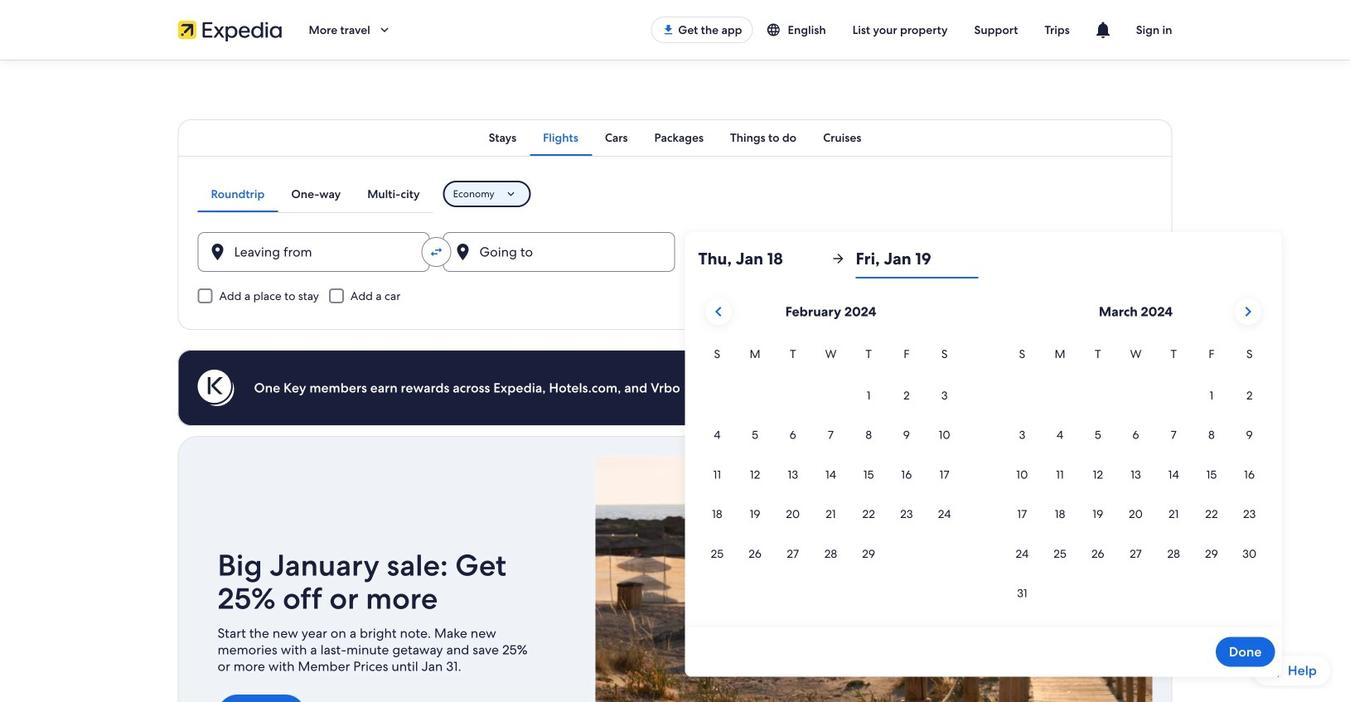 Task type: describe. For each thing, give the bounding box(es) containing it.
small image
[[766, 22, 788, 37]]

directional image
[[831, 251, 846, 266]]

swap origin and destination values image
[[429, 245, 444, 259]]

previous month image
[[709, 302, 729, 322]]

more travel image
[[377, 22, 392, 37]]

download the app button image
[[662, 23, 675, 36]]

february 2024 element
[[698, 345, 964, 574]]

0 vertical spatial tab list
[[178, 119, 1172, 156]]



Task type: vqa. For each thing, say whether or not it's contained in the screenshot.
Trailing Icon
no



Task type: locate. For each thing, give the bounding box(es) containing it.
next month image
[[1238, 302, 1258, 322]]

march 2024 element
[[1003, 345, 1269, 614]]

communication center icon image
[[1093, 20, 1113, 40]]

main content
[[0, 60, 1350, 702]]

application
[[698, 292, 1269, 614]]

expedia logo image
[[178, 18, 282, 41]]

1 vertical spatial tab list
[[198, 176, 433, 212]]

tab list
[[178, 119, 1172, 156], [198, 176, 433, 212]]



